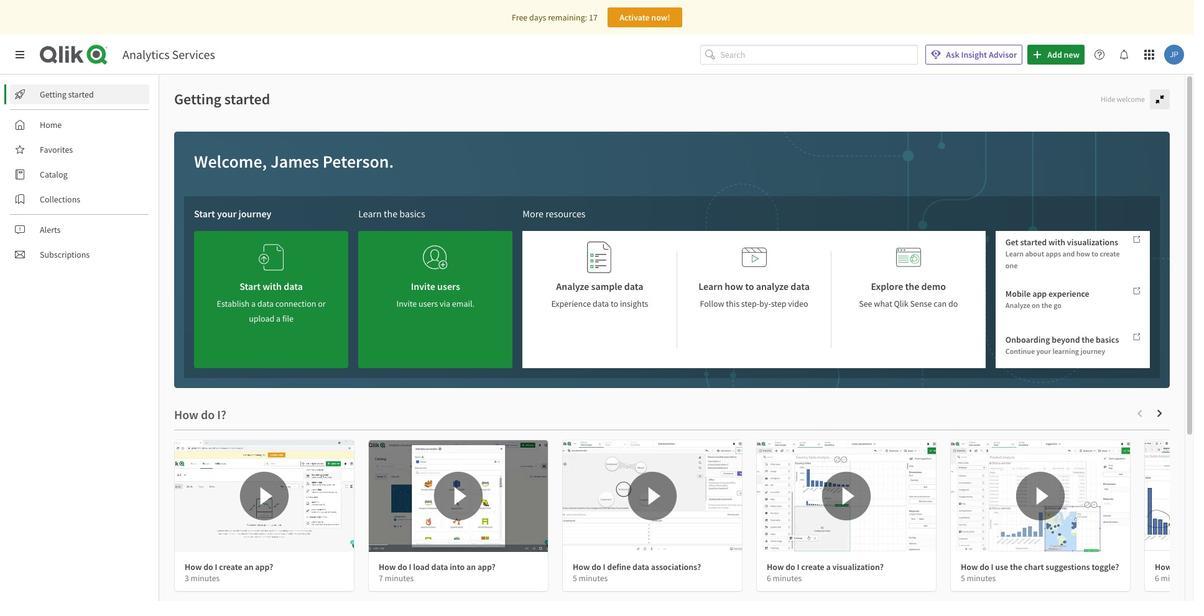 Task type: locate. For each thing, give the bounding box(es) containing it.
mobile app experience analyze on the go
[[1005, 289, 1089, 310]]

3 i from the left
[[603, 562, 605, 573]]

chart
[[1024, 562, 1044, 573]]

learn inside learn how to analyze data follow this step-by-step video
[[699, 280, 723, 293]]

0 vertical spatial learn
[[358, 208, 382, 220]]

start down welcome,
[[194, 208, 215, 220]]

getting started down services
[[174, 90, 270, 109]]

with up apps
[[1049, 237, 1065, 248]]

1 vertical spatial with
[[263, 280, 282, 293]]

a up upload
[[251, 299, 256, 310]]

1 vertical spatial analyze
[[1005, 301, 1030, 310]]

create inside "how do i create a visualization? 6 minutes"
[[801, 562, 824, 573]]

0 horizontal spatial learn
[[358, 208, 382, 220]]

with down start with data image
[[263, 280, 282, 293]]

invite left via
[[396, 299, 417, 310]]

minutes right '3'
[[191, 574, 220, 585]]

1 horizontal spatial getting
[[174, 90, 221, 109]]

1 horizontal spatial learn
[[699, 280, 723, 293]]

6 minutes from the left
[[1161, 574, 1190, 585]]

how for how do i load data into an app?
[[379, 562, 396, 573]]

1 vertical spatial learn
[[1005, 249, 1024, 259]]

i for how do i use the chart suggestions toggle?
[[991, 562, 993, 573]]

0 vertical spatial your
[[217, 208, 237, 220]]

journey
[[239, 208, 271, 220], [1081, 347, 1105, 356]]

the right beyond
[[1082, 334, 1094, 346]]

1 vertical spatial basics
[[1096, 334, 1119, 346]]

minutes inside how do i define data associations? 5 minutes
[[579, 574, 608, 585]]

i inside the how do i load data into an app? 7 minutes
[[409, 562, 411, 573]]

how inside how do i in 6 minutes
[[1155, 562, 1172, 573]]

how for how do i use the chart suggestions toggle?
[[961, 562, 978, 573]]

6 inside "how do i create a visualization? 6 minutes"
[[767, 574, 771, 585]]

journey up start with data image
[[239, 208, 271, 220]]

james peterson image
[[1164, 45, 1184, 65]]

ask
[[946, 49, 959, 60]]

how inside how do i define data associations? 5 minutes
[[573, 562, 590, 573]]

getting down services
[[174, 90, 221, 109]]

in
[[1189, 562, 1194, 573]]

basics right beyond
[[1096, 334, 1119, 346]]

getting
[[40, 89, 66, 100], [174, 90, 221, 109]]

0 vertical spatial a
[[251, 299, 256, 310]]

data inside how do i define data associations? 5 minutes
[[632, 562, 649, 573]]

a left visualization? on the right bottom
[[826, 562, 831, 573]]

do inside "how do i create a visualization? 6 minutes"
[[786, 562, 795, 573]]

start for with
[[240, 280, 261, 293]]

1 horizontal spatial how
[[1076, 249, 1090, 259]]

1 vertical spatial how
[[725, 280, 743, 293]]

create for how do i create an app?
[[219, 562, 242, 573]]

collections
[[40, 194, 80, 205]]

data right define
[[632, 562, 649, 573]]

1 horizontal spatial journey
[[1081, 347, 1105, 356]]

4 i from the left
[[797, 562, 799, 573]]

getting started up home 'link'
[[40, 89, 94, 100]]

1 an from the left
[[244, 562, 253, 573]]

alerts link
[[10, 220, 149, 240]]

learn how to analyze data follow this step-by-step video
[[699, 280, 810, 310]]

3 minutes from the left
[[579, 574, 608, 585]]

how right and
[[1076, 249, 1090, 259]]

5
[[573, 574, 577, 585], [961, 574, 965, 585]]

0 horizontal spatial create
[[219, 562, 242, 573]]

apps
[[1046, 249, 1061, 259]]

i inside how do i use the chart suggestions toggle? 5 minutes
[[991, 562, 993, 573]]

0 vertical spatial journey
[[239, 208, 271, 220]]

minutes down how do i interact with visualizations? "element"
[[1161, 574, 1190, 585]]

how do i define data associations? element
[[573, 562, 701, 573]]

0 horizontal spatial getting
[[40, 89, 66, 100]]

insights
[[620, 299, 648, 310]]

visualizations
[[1067, 237, 1118, 248]]

1 i from the left
[[215, 562, 217, 573]]

how up this
[[725, 280, 743, 293]]

getting started inside navigation pane "element"
[[40, 89, 94, 100]]

see
[[859, 299, 872, 310]]

create inside how do i create an app? 3 minutes
[[219, 562, 242, 573]]

learning
[[1052, 347, 1079, 356]]

6 down how do i create a visualization? element
[[767, 574, 771, 585]]

2 how from the left
[[379, 562, 396, 573]]

define
[[607, 562, 631, 573]]

your down onboarding
[[1036, 347, 1051, 356]]

0 horizontal spatial with
[[263, 280, 282, 293]]

2 horizontal spatial learn
[[1005, 249, 1024, 259]]

minutes down define
[[579, 574, 608, 585]]

minutes inside how do i create an app? 3 minutes
[[191, 574, 220, 585]]

getting up home
[[40, 89, 66, 100]]

how
[[1076, 249, 1090, 259], [725, 280, 743, 293]]

how do i create a visualization? image
[[757, 441, 936, 553]]

0 horizontal spatial to
[[611, 299, 618, 310]]

follow
[[700, 299, 724, 310]]

analyze sample data image
[[587, 241, 612, 274]]

2 app? from the left
[[478, 562, 496, 573]]

4 minutes from the left
[[773, 574, 802, 585]]

analytics services element
[[123, 47, 215, 62]]

1 horizontal spatial start
[[240, 280, 261, 293]]

beyond
[[1052, 334, 1080, 346]]

0 vertical spatial to
[[1092, 249, 1098, 259]]

sample
[[591, 280, 622, 293]]

do for how do i create an app?
[[203, 562, 213, 573]]

to up step-
[[745, 280, 754, 293]]

resources
[[545, 208, 586, 220]]

i inside how do i in 6 minutes
[[1185, 562, 1187, 573]]

step
[[771, 299, 786, 310]]

2 horizontal spatial create
[[1100, 249, 1120, 259]]

1 5 from the left
[[573, 574, 577, 585]]

create for how do i create a visualization?
[[801, 562, 824, 573]]

data up upload
[[257, 299, 274, 310]]

catalog
[[40, 169, 68, 180]]

1 horizontal spatial an
[[466, 562, 476, 573]]

getting started
[[40, 89, 94, 100], [174, 90, 270, 109]]

to inside analyze sample data experience data to insights
[[611, 299, 618, 310]]

2 minutes from the left
[[385, 574, 414, 585]]

or
[[318, 299, 326, 310]]

data
[[284, 280, 303, 293], [624, 280, 643, 293], [791, 280, 810, 293], [257, 299, 274, 310], [593, 299, 609, 310], [431, 562, 448, 573], [632, 562, 649, 573]]

more
[[523, 208, 544, 220]]

the inside explore the demo see what qlik sense can do
[[905, 280, 919, 293]]

how for how do i create an app?
[[185, 562, 202, 573]]

analyze up experience
[[556, 280, 589, 293]]

analyze
[[556, 280, 589, 293], [1005, 301, 1030, 310]]

1 horizontal spatial create
[[801, 562, 824, 573]]

Search text field
[[720, 45, 918, 65]]

1 app? from the left
[[255, 562, 273, 573]]

2 horizontal spatial to
[[1092, 249, 1098, 259]]

1 6 from the left
[[767, 574, 771, 585]]

establish
[[217, 299, 250, 310]]

start up establish
[[240, 280, 261, 293]]

learn up follow
[[699, 280, 723, 293]]

learn how to analyze data image
[[742, 241, 767, 274]]

a
[[251, 299, 256, 310], [276, 313, 281, 325], [826, 562, 831, 573]]

video
[[788, 299, 808, 310]]

i inside how do i define data associations? 5 minutes
[[603, 562, 605, 573]]

0 vertical spatial start
[[194, 208, 215, 220]]

how do i create an app? image
[[175, 441, 354, 553]]

minutes inside how do i in 6 minutes
[[1161, 574, 1190, 585]]

how do i load data into an app? element
[[379, 562, 496, 573]]

0 horizontal spatial 6
[[767, 574, 771, 585]]

1 horizontal spatial 5
[[961, 574, 965, 585]]

i
[[215, 562, 217, 573], [409, 562, 411, 573], [603, 562, 605, 573], [797, 562, 799, 573], [991, 562, 993, 573], [1185, 562, 1187, 573]]

the left go
[[1041, 301, 1052, 310]]

to down sample
[[611, 299, 618, 310]]

learn down peterson.
[[358, 208, 382, 220]]

1 horizontal spatial basics
[[1096, 334, 1119, 346]]

start
[[194, 208, 215, 220], [240, 280, 261, 293]]

analyze
[[756, 280, 789, 293]]

1 vertical spatial your
[[1036, 347, 1051, 356]]

basics
[[399, 208, 425, 220], [1096, 334, 1119, 346]]

the inside mobile app experience analyze on the go
[[1041, 301, 1052, 310]]

to
[[1092, 249, 1098, 259], [745, 280, 754, 293], [611, 299, 618, 310]]

how inside "how do i create a visualization? 6 minutes"
[[767, 562, 784, 573]]

via
[[440, 299, 450, 310]]

do inside how do i create an app? 3 minutes
[[203, 562, 213, 573]]

what
[[874, 299, 892, 310]]

1 how from the left
[[185, 562, 202, 573]]

6
[[767, 574, 771, 585], [1155, 574, 1159, 585]]

learn down get
[[1005, 249, 1024, 259]]

explore the demo see what qlik sense can do
[[859, 280, 958, 310]]

experience
[[1048, 289, 1089, 300]]

alerts
[[40, 224, 61, 236]]

do inside explore the demo see what qlik sense can do
[[948, 299, 958, 310]]

use
[[995, 562, 1008, 573]]

0 horizontal spatial a
[[251, 299, 256, 310]]

1 horizontal spatial analyze
[[1005, 301, 1030, 310]]

how do i use the chart suggestions toggle? 5 minutes
[[961, 562, 1119, 585]]

4 how from the left
[[767, 562, 784, 573]]

0 vertical spatial with
[[1049, 237, 1065, 248]]

connection
[[275, 299, 316, 310]]

1 horizontal spatial to
[[745, 280, 754, 293]]

i for how do i in
[[1185, 562, 1187, 573]]

create
[[1100, 249, 1120, 259], [219, 562, 242, 573], [801, 562, 824, 573]]

how inside the how do i load data into an app? 7 minutes
[[379, 562, 396, 573]]

1 horizontal spatial your
[[1036, 347, 1051, 356]]

0 horizontal spatial app?
[[255, 562, 273, 573]]

2 5 from the left
[[961, 574, 965, 585]]

with
[[1049, 237, 1065, 248], [263, 280, 282, 293]]

users up via
[[437, 280, 460, 293]]

create inside the 'get started with visualizations learn about apps and how to create one'
[[1100, 249, 1120, 259]]

subscriptions
[[40, 249, 90, 261]]

a inside "how do i create a visualization? 6 minutes"
[[826, 562, 831, 573]]

1 horizontal spatial a
[[276, 313, 281, 325]]

how inside how do i create an app? 3 minutes
[[185, 562, 202, 573]]

data inside learn how to analyze data follow this step-by-step video
[[791, 280, 810, 293]]

invite
[[411, 280, 435, 293], [396, 299, 417, 310]]

your down welcome,
[[217, 208, 237, 220]]

2 vertical spatial learn
[[699, 280, 723, 293]]

analyze inside mobile app experience analyze on the go
[[1005, 301, 1030, 310]]

0 horizontal spatial how
[[725, 280, 743, 293]]

i for how do i define data associations?
[[603, 562, 605, 573]]

6 how from the left
[[1155, 562, 1172, 573]]

your
[[217, 208, 237, 220], [1036, 347, 1051, 356]]

2 horizontal spatial started
[[1020, 237, 1047, 248]]

1 horizontal spatial with
[[1049, 237, 1065, 248]]

1 vertical spatial start
[[240, 280, 261, 293]]

to inside the 'get started with visualizations learn about apps and how to create one'
[[1092, 249, 1098, 259]]

to inside learn how to analyze data follow this step-by-step video
[[745, 280, 754, 293]]

0 horizontal spatial 5
[[573, 574, 577, 585]]

0 horizontal spatial journey
[[239, 208, 271, 220]]

6 down how do i interact with visualizations? "element"
[[1155, 574, 1159, 585]]

0 vertical spatial users
[[437, 280, 460, 293]]

how do i interact with visualizations? image
[[1145, 441, 1194, 553]]

hide welcome image
[[1155, 95, 1165, 104]]

6 i from the left
[[1185, 562, 1187, 573]]

0 vertical spatial basics
[[399, 208, 425, 220]]

0 horizontal spatial started
[[68, 89, 94, 100]]

3 how from the left
[[573, 562, 590, 573]]

to down the visualizations
[[1092, 249, 1098, 259]]

2 vertical spatial a
[[826, 562, 831, 573]]

learn for learn how to analyze data follow this step-by-step video
[[699, 280, 723, 293]]

add new
[[1047, 49, 1080, 60]]

the inside how do i use the chart suggestions toggle? 5 minutes
[[1010, 562, 1022, 573]]

analyze down mobile
[[1005, 301, 1030, 310]]

minutes
[[191, 574, 220, 585], [385, 574, 414, 585], [579, 574, 608, 585], [773, 574, 802, 585], [967, 574, 996, 585], [1161, 574, 1190, 585]]

new
[[1064, 49, 1080, 60]]

activate now! link
[[608, 7, 682, 27]]

qlik
[[894, 299, 908, 310]]

one
[[1005, 261, 1018, 270]]

add new button
[[1027, 45, 1085, 65]]

the right the use
[[1010, 562, 1022, 573]]

get
[[1005, 237, 1018, 248]]

load
[[413, 562, 430, 573]]

how inside how do i use the chart suggestions toggle? 5 minutes
[[961, 562, 978, 573]]

2 an from the left
[[466, 562, 476, 573]]

1 minutes from the left
[[191, 574, 220, 585]]

2 vertical spatial to
[[611, 299, 618, 310]]

data left into on the left of the page
[[431, 562, 448, 573]]

5 minutes from the left
[[967, 574, 996, 585]]

how do i load data into an app? image
[[369, 441, 548, 553]]

do inside how do i in 6 minutes
[[1174, 562, 1183, 573]]

minutes right 7
[[385, 574, 414, 585]]

0 horizontal spatial analyze
[[556, 280, 589, 293]]

onboarding beyond the basics continue your learning journey
[[1005, 334, 1119, 356]]

0 horizontal spatial getting started
[[40, 89, 94, 100]]

minutes down the use
[[967, 574, 996, 585]]

1 horizontal spatial app?
[[478, 562, 496, 573]]

1 vertical spatial journey
[[1081, 347, 1105, 356]]

start inside start with data establish a data connection or upload a file
[[240, 280, 261, 293]]

how do i create a visualization? element
[[767, 562, 884, 573]]

2 6 from the left
[[1155, 574, 1159, 585]]

1 horizontal spatial getting started
[[174, 90, 270, 109]]

5 inside how do i define data associations? 5 minutes
[[573, 574, 577, 585]]

file
[[282, 313, 294, 325]]

0 vertical spatial how
[[1076, 249, 1090, 259]]

mobile
[[1005, 289, 1031, 300]]

0 horizontal spatial your
[[217, 208, 237, 220]]

the down peterson.
[[384, 208, 397, 220]]

how do i define data associations? 5 minutes
[[573, 562, 701, 585]]

basics up invite users image
[[399, 208, 425, 220]]

the up the sense
[[905, 280, 919, 293]]

0 horizontal spatial start
[[194, 208, 215, 220]]

started inside navigation pane "element"
[[68, 89, 94, 100]]

a for how
[[826, 562, 831, 573]]

invite down invite users image
[[411, 280, 435, 293]]

users
[[437, 280, 460, 293], [419, 299, 438, 310]]

the
[[384, 208, 397, 220], [905, 280, 919, 293], [1041, 301, 1052, 310], [1082, 334, 1094, 346], [1010, 562, 1022, 573]]

0 vertical spatial analyze
[[556, 280, 589, 293]]

1 horizontal spatial 6
[[1155, 574, 1159, 585]]

do inside how do i use the chart suggestions toggle? 5 minutes
[[980, 562, 989, 573]]

invite users image
[[423, 241, 448, 274]]

users left via
[[419, 299, 438, 310]]

journey right learning
[[1081, 347, 1105, 356]]

learn for learn the basics
[[358, 208, 382, 220]]

how for how do i create a visualization?
[[767, 562, 784, 573]]

explore the demo image
[[896, 241, 921, 274]]

minutes down how do i create a visualization? element
[[773, 574, 802, 585]]

2 i from the left
[[409, 562, 411, 573]]

a left file
[[276, 313, 281, 325]]

2 horizontal spatial a
[[826, 562, 831, 573]]

5 how from the left
[[961, 562, 978, 573]]

the inside onboarding beyond the basics continue your learning journey
[[1082, 334, 1094, 346]]

0 horizontal spatial an
[[244, 562, 253, 573]]

1 vertical spatial to
[[745, 280, 754, 293]]

go
[[1054, 301, 1061, 310]]

welcome, james peterson. main content
[[159, 75, 1194, 602]]

data up 'video' on the right
[[791, 280, 810, 293]]

do inside the how do i load data into an app? 7 minutes
[[397, 562, 407, 573]]

do inside how do i define data associations? 5 minutes
[[591, 562, 601, 573]]

i inside how do i create an app? 3 minutes
[[215, 562, 217, 573]]

5 i from the left
[[991, 562, 993, 573]]

i inside "how do i create a visualization? 6 minutes"
[[797, 562, 799, 573]]

data inside the how do i load data into an app? 7 minutes
[[431, 562, 448, 573]]



Task type: describe. For each thing, give the bounding box(es) containing it.
getting inside navigation pane "element"
[[40, 89, 66, 100]]

how do i interact with visualizations? element
[[1155, 562, 1194, 573]]

a for start
[[251, 299, 256, 310]]

i for how do i load data into an app?
[[409, 562, 411, 573]]

navigation pane element
[[0, 80, 159, 270]]

free
[[512, 12, 528, 23]]

activate
[[619, 12, 650, 23]]

do for how do i use the chart suggestions toggle?
[[980, 562, 989, 573]]

do for how do i create a visualization?
[[786, 562, 795, 573]]

hide
[[1101, 94, 1115, 104]]

getting started link
[[10, 85, 149, 104]]

data up insights
[[624, 280, 643, 293]]

your inside onboarding beyond the basics continue your learning journey
[[1036, 347, 1051, 356]]

explore
[[871, 280, 903, 293]]

advisor
[[989, 49, 1017, 60]]

start for your
[[194, 208, 215, 220]]

this
[[726, 299, 739, 310]]

app
[[1032, 289, 1047, 300]]

start your journey
[[194, 208, 271, 220]]

basics inside onboarding beyond the basics continue your learning journey
[[1096, 334, 1119, 346]]

by-
[[759, 299, 771, 310]]

data down sample
[[593, 299, 609, 310]]

analyze inside analyze sample data experience data to insights
[[556, 280, 589, 293]]

with inside the 'get started with visualizations learn about apps and how to create one'
[[1049, 237, 1065, 248]]

how do i use the chart suggestions toggle? image
[[951, 441, 1130, 553]]

an inside how do i create an app? 3 minutes
[[244, 562, 253, 573]]

step-
[[741, 299, 759, 310]]

home link
[[10, 115, 149, 135]]

learn inside the 'get started with visualizations learn about apps and how to create one'
[[1005, 249, 1024, 259]]

how do i create a visualization? 6 minutes
[[767, 562, 884, 585]]

insight
[[961, 49, 987, 60]]

6 inside how do i in 6 minutes
[[1155, 574, 1159, 585]]

services
[[172, 47, 215, 62]]

remaining:
[[548, 12, 587, 23]]

how do i define data associations? image
[[563, 441, 742, 553]]

do for how do i define data associations?
[[591, 562, 601, 573]]

activate now!
[[619, 12, 670, 23]]

ask insight advisor
[[946, 49, 1017, 60]]

james
[[270, 150, 319, 173]]

hide welcome
[[1101, 94, 1145, 104]]

minutes inside "how do i create a visualization? 6 minutes"
[[773, 574, 802, 585]]

and
[[1063, 249, 1075, 259]]

do for how do i load data into an app?
[[397, 562, 407, 573]]

upload
[[249, 313, 274, 325]]

catalog link
[[10, 165, 149, 185]]

continue
[[1005, 347, 1035, 356]]

close sidebar menu image
[[15, 50, 25, 60]]

an inside the how do i load data into an app? 7 minutes
[[466, 562, 476, 573]]

i for how do i create a visualization?
[[797, 562, 799, 573]]

data up connection
[[284, 280, 303, 293]]

more resources
[[523, 208, 586, 220]]

experience
[[551, 299, 591, 310]]

start with data establish a data connection or upload a file
[[217, 280, 326, 325]]

i for how do i create an app?
[[215, 562, 217, 573]]

app? inside how do i create an app? 3 minutes
[[255, 562, 273, 573]]

onboarding
[[1005, 334, 1050, 346]]

favorites
[[40, 144, 73, 155]]

welcome, james peterson.
[[194, 150, 394, 173]]

getting started inside welcome, james peterson. main content
[[174, 90, 270, 109]]

learn the basics
[[358, 208, 425, 220]]

invite users invite users via email.
[[396, 280, 474, 310]]

how for how do i define data associations?
[[573, 562, 590, 573]]

visualization?
[[832, 562, 884, 573]]

5 inside how do i use the chart suggestions toggle? 5 minutes
[[961, 574, 965, 585]]

app? inside the how do i load data into an app? 7 minutes
[[478, 562, 496, 573]]

1 vertical spatial a
[[276, 313, 281, 325]]

ask insight advisor button
[[926, 45, 1022, 65]]

analytics
[[123, 47, 169, 62]]

how do i use the chart suggestions toggle? element
[[961, 562, 1119, 573]]

minutes inside how do i use the chart suggestions toggle? 5 minutes
[[967, 574, 996, 585]]

collections link
[[10, 190, 149, 210]]

peterson.
[[323, 150, 394, 173]]

now!
[[651, 12, 670, 23]]

subscriptions link
[[10, 245, 149, 265]]

how do i in 6 minutes
[[1155, 562, 1194, 585]]

how inside learn how to analyze data follow this step-by-step video
[[725, 280, 743, 293]]

how inside the 'get started with visualizations learn about apps and how to create one'
[[1076, 249, 1090, 259]]

1 vertical spatial users
[[419, 299, 438, 310]]

get started with visualizations learn about apps and how to create one
[[1005, 237, 1120, 270]]

sense
[[910, 299, 932, 310]]

welcome
[[1117, 94, 1145, 104]]

demo
[[921, 280, 946, 293]]

analyze sample data experience data to insights
[[551, 280, 648, 310]]

suggestions
[[1046, 562, 1090, 573]]

how do i load data into an app? 7 minutes
[[379, 562, 496, 585]]

searchbar element
[[700, 45, 918, 65]]

0 horizontal spatial basics
[[399, 208, 425, 220]]

home
[[40, 119, 62, 131]]

3
[[185, 574, 189, 585]]

7
[[379, 574, 383, 585]]

welcome,
[[194, 150, 267, 173]]

start with data image
[[259, 241, 284, 274]]

1 vertical spatial invite
[[396, 299, 417, 310]]

with inside start with data establish a data connection or upload a file
[[263, 280, 282, 293]]

associations?
[[651, 562, 701, 573]]

days
[[529, 12, 546, 23]]

email.
[[452, 299, 474, 310]]

favorites link
[[10, 140, 149, 160]]

how do i create an app? 3 minutes
[[185, 562, 273, 585]]

started inside the 'get started with visualizations learn about apps and how to create one'
[[1020, 237, 1047, 248]]

1 horizontal spatial started
[[224, 90, 270, 109]]

toggle?
[[1092, 562, 1119, 573]]

getting inside welcome, james peterson. main content
[[174, 90, 221, 109]]

on
[[1032, 301, 1040, 310]]

how do i create an app? element
[[185, 562, 273, 573]]

analytics services
[[123, 47, 215, 62]]

minutes inside the how do i load data into an app? 7 minutes
[[385, 574, 414, 585]]

how for how do i in
[[1155, 562, 1172, 573]]

17
[[589, 12, 598, 23]]

do for how do i in
[[1174, 562, 1183, 573]]

journey inside onboarding beyond the basics continue your learning journey
[[1081, 347, 1105, 356]]

0 vertical spatial invite
[[411, 280, 435, 293]]

free days remaining: 17
[[512, 12, 598, 23]]



Task type: vqa. For each thing, say whether or not it's contained in the screenshot.


